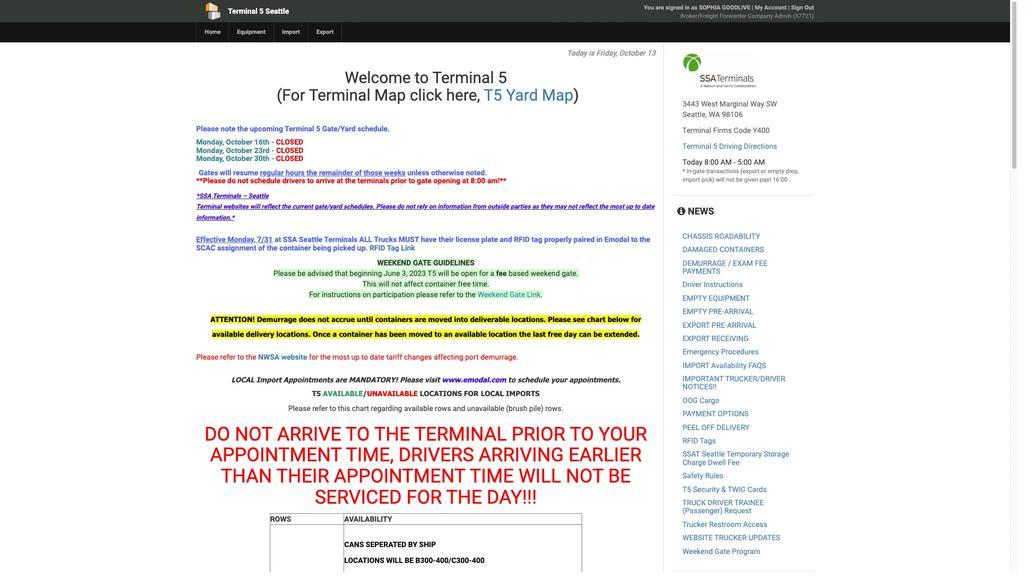 Task type: describe. For each thing, give the bounding box(es) containing it.
the left ssa
[[267, 244, 278, 252]]

0 vertical spatial arrival
[[725, 308, 754, 316]]

free inside 'attention! demurrage does not accrue until containers are moved into deliverable locations. please see chart below for available delivery locations. once a container has been moved to an available location the last free day can be extended.'
[[548, 330, 562, 339]]

parties
[[511, 203, 531, 211]]

weeks
[[384, 168, 406, 177]]

this
[[338, 405, 350, 413]]

will inside *ssa terminals – seattle terminal websites will reflect the current gate/yard schedules. please do not rely on information from outside parties as they may not reflect the most up to date information.*
[[250, 203, 260, 211]]

seperated
[[366, 541, 407, 549]]

the left terminals
[[345, 177, 356, 185]]

will down guidelines
[[438, 269, 449, 278]]

affecting
[[434, 353, 464, 362]]

payments
[[683, 267, 721, 276]]

weekend gate program link
[[683, 548, 761, 556]]

a inside 'attention! demurrage does not accrue until containers are moved into deliverable locations. please see chart below for available delivery locations. once a container has been moved to an available location the last free day can be extended.'
[[333, 330, 337, 339]]

will inside today                                                                                                                                                                                                                                                                                                                                                                                                                                                                                                                                                                                                                                                                                                           8:00 am - 5:00 am * in-gate transactions (export or empty drop, import pick) will not be given past 16:00
[[716, 177, 725, 184]]

containers
[[720, 246, 764, 254]]

options
[[718, 410, 749, 419]]

please refer to the nwsa website for the most up to date tariff changes affecting port demurrage.
[[196, 353, 518, 362]]

be inside today                                                                                                                                                                                                                                                                                                                                                                                                                                                                                                                                                                                                                                                                                                           8:00 am - 5:00 am * in-gate transactions (export or empty drop, import pick) will not be given past 16:00
[[737, 177, 743, 184]]

rfid inside at ssa seattle terminals all trucks must have their license plate and rfid tag properly paired in emodal to the scac assignment of the container being picked up.
[[514, 236, 530, 244]]

0 vertical spatial local
[[231, 376, 254, 384]]

storage
[[764, 451, 790, 459]]

- inside today                                                                                                                                                                                                                                                                                                                                                                                                                                                                                                                                                                                                                                                                                                           8:00 am - 5:00 am * in-gate transactions (export or empty drop, import pick) will not be given past 16:00
[[734, 158, 736, 167]]

1 vertical spatial most
[[333, 353, 350, 362]]

code
[[734, 126, 751, 135]]

refer for please refer to the nwsa website for the most up to date tariff changes affecting port demurrage.
[[220, 353, 236, 362]]

for inside 'attention! demurrage does not accrue until containers are moved into deliverable locations. please see chart below for available delivery locations. once a container has been moved to an available location the last free day can be extended.'
[[631, 316, 642, 324]]

driver
[[708, 499, 733, 508]]

3,
[[402, 269, 408, 278]]

to right prior in the left top of the page
[[409, 177, 415, 185]]

schedule inside local import appointments are mandatory! please visit www.emodal.com to schedule your appointments. t5 available / unavailable locations for local imports
[[518, 376, 549, 384]]

/ inside local import appointments are mandatory! please visit www.emodal.com to schedule your appointments. t5 available / unavailable locations for local imports
[[363, 390, 367, 398]]

than
[[221, 466, 272, 488]]

0 horizontal spatial and
[[453, 405, 465, 413]]

for inside local import appointments are mandatory! please visit www.emodal.com to schedule your appointments. t5 available / unavailable locations for local imports
[[464, 390, 479, 398]]

export link
[[308, 22, 342, 42]]

do inside gates will resume regular hours the remainder of those weeks unless otherwise noted. **please do not schedule drivers to arrive at the terminals prior to gate opening at 8:00 am!**
[[227, 177, 236, 185]]

your
[[599, 424, 647, 446]]

october up "resume"
[[226, 154, 253, 163]]

home
[[205, 29, 221, 36]]

t5 inside local import appointments are mandatory! please visit www.emodal.com to schedule your appointments. t5 available / unavailable locations for local imports
[[312, 390, 321, 398]]

1 vertical spatial moved
[[409, 330, 433, 339]]

www.emodal.com link
[[442, 376, 506, 384]]

rows
[[435, 405, 451, 413]]

to inside welcome to terminal 5 (for terminal map click here, t5 yard map )
[[415, 68, 429, 87]]

5 left driving
[[713, 142, 718, 151]]

information
[[438, 203, 471, 211]]

not right may
[[568, 203, 578, 211]]

0 vertical spatial import
[[282, 29, 300, 36]]

availability
[[344, 516, 392, 524]]

are inside you are signed in as sophia goodlive | my account | sign out broker/freight forwarder company admin (57721)
[[656, 4, 664, 11]]

ship
[[419, 541, 436, 549]]

tariff
[[386, 353, 402, 362]]

not inside gates will resume regular hours the remainder of those weeks unless otherwise noted. **please do not schedule drivers to arrive at the terminals prior to gate opening at 8:00 am!**
[[238, 177, 249, 185]]

1 vertical spatial arrival
[[727, 321, 757, 330]]

please down attention!
[[196, 353, 219, 362]]

cans
[[344, 541, 364, 549]]

emergency procedures link
[[683, 348, 759, 357]]

fee
[[755, 259, 768, 268]]

2023
[[409, 269, 426, 278]]

oog cargo link
[[683, 397, 720, 405]]

notices!!
[[683, 383, 717, 392]]

be down guidelines
[[451, 269, 459, 278]]

1 horizontal spatial at
[[337, 177, 343, 185]]

2 map from the left
[[542, 86, 574, 105]]

gates
[[199, 168, 218, 177]]

refer inside weekend gate guidelines please be advised that beginning june 3, 2023 t5 will be open for a fee based weekend gate. this will not affect container free time. for instructions on participation please refer to the weekend gate link .
[[440, 291, 455, 299]]

import
[[683, 362, 710, 370]]

the inside 'attention! demurrage does not accrue until containers are moved into deliverable locations. please see chart below for available delivery locations. once a container has been moved to an available location the last free day can be extended.'
[[519, 330, 531, 339]]

in-
[[687, 168, 693, 175]]

b300-
[[416, 557, 436, 565]]

0 horizontal spatial chart
[[352, 405, 369, 413]]

see
[[573, 316, 585, 324]]

may
[[555, 203, 567, 211]]

gate inside weekend gate guidelines please be advised that beginning june 3, 2023 t5 will be open for a fee based weekend gate. this will not affect container free time. for instructions on participation please refer to the weekend gate link .
[[510, 291, 525, 299]]

seattle inside terminal 5 seattle link
[[266, 7, 289, 15]]

been
[[389, 330, 407, 339]]

attention! demurrage does not accrue until containers are moved into deliverable locations. please see chart below for available delivery locations. once a container has been moved to an available location the last free day can be extended.
[[211, 316, 642, 339]]

(export
[[741, 168, 760, 175]]

gate inside the chassis roadability damaged containers demurrage / exam fee payments driver instructions empty equipment empty pre-arrival export pre-arrival export receiving emergency procedures import availability faqs important trucker/driver notices!! oog cargo payment options peel off delivery rfid tags ssat seattle temporary storage charge dwell fee safety rules t5 security & twic cards truck driver trainee (passenger) request trucker restroom access website trucker updates weekend gate program
[[715, 548, 730, 556]]

safety
[[683, 472, 704, 481]]

the down once
[[320, 353, 331, 362]]

of inside gates will resume regular hours the remainder of those weeks unless otherwise noted. **please do not schedule drivers to arrive at the terminals prior to gate opening at 8:00 am!**
[[355, 168, 362, 177]]

nwsa
[[258, 353, 280, 362]]

import link
[[274, 22, 308, 42]]

not inside today                                                                                                                                                                                                                                                                                                                                                                                                                                                                                                                                                                                                                                                                                                           8:00 am - 5:00 am * in-gate transactions (export or empty drop, import pick) will not be given past 16:00
[[726, 177, 735, 184]]

mandatory!
[[349, 376, 398, 384]]

terminal firms code y400
[[683, 126, 770, 135]]

0 horizontal spatial locations
[[344, 557, 384, 565]]

not inside weekend gate guidelines please be advised that beginning june 3, 2023 t5 will be open for a fee based weekend gate. this will not affect container free time. for instructions on participation please refer to the weekend gate link .
[[391, 280, 402, 289]]

sw
[[766, 100, 777, 108]]

2 horizontal spatial at
[[462, 177, 469, 185]]

2 closed from the top
[[276, 146, 304, 155]]

0 horizontal spatial rfid
[[370, 244, 385, 252]]

paired
[[574, 236, 595, 244]]

yard
[[506, 86, 538, 105]]

the left nwsa
[[246, 353, 256, 362]]

0 vertical spatial pre-
[[709, 308, 725, 316]]

note
[[221, 125, 236, 133]]

to inside local import appointments are mandatory! please visit www.emodal.com to schedule your appointments. t5 available / unavailable locations for local imports
[[508, 376, 516, 384]]

from
[[473, 203, 486, 211]]

seattle inside at ssa seattle terminals all trucks must have their license plate and rfid tag properly paired in emodal to the scac assignment of the container being picked up.
[[299, 236, 323, 244]]

to left this
[[330, 405, 336, 413]]

june
[[384, 269, 400, 278]]

1 horizontal spatial local
[[481, 390, 504, 398]]

terminals
[[358, 177, 389, 185]]

their
[[277, 466, 329, 488]]

on inside *ssa terminals – seattle terminal websites will reflect the current gate/yard schedules. please do not rely on information from outside parties as they may not reflect the most up to date information.*
[[429, 203, 436, 211]]

5 inside please note the upcoming terminal 5 gate/yard schedule. monday, october 16th - closed monday, october 23rd - closed monday, october 30th - closed
[[316, 125, 320, 133]]

up inside *ssa terminals – seattle terminal websites will reflect the current gate/yard schedules. please do not rely on information from outside parties as they may not reflect the most up to date information.*
[[626, 203, 633, 211]]

the right hours
[[307, 168, 317, 177]]

at inside at ssa seattle terminals all trucks must have their license plate and rfid tag properly paired in emodal to the scac assignment of the container being picked up.
[[275, 236, 281, 244]]

1 vertical spatial up
[[351, 353, 360, 362]]

**please
[[196, 177, 226, 185]]

on inside weekend gate guidelines please be advised that beginning june 3, 2023 t5 will be open for a fee based weekend gate. this will not affect container free time. for instructions on participation please refer to the weekend gate link .
[[363, 291, 371, 299]]

be inside do not arrive to the terminal prior to your appointment time, drivers arriving earlier than their appointment time will not be serviced for the day!!!
[[608, 466, 631, 488]]

tags
[[700, 437, 716, 446]]

t5 inside weekend gate guidelines please be advised that beginning june 3, 2023 t5 will be open for a fee based weekend gate. this will not affect container free time. for instructions on participation please refer to the weekend gate link .
[[428, 269, 436, 278]]

16th
[[254, 138, 270, 147]]

company
[[748, 13, 773, 20]]

to inside 'attention! demurrage does not accrue until containers are moved into deliverable locations. please see chart below for available delivery locations. once a container has been moved to an available location the last free day can be extended.'
[[435, 330, 442, 339]]

1 horizontal spatial locations.
[[512, 316, 546, 324]]

please note the upcoming terminal 5 gate/yard schedule. monday, october 16th - closed monday, october 23rd - closed monday, october 30th - closed
[[196, 125, 390, 163]]

5 up equipment
[[259, 7, 264, 15]]

t5 inside welcome to terminal 5 (for terminal map click here, t5 yard map )
[[484, 86, 502, 105]]

hours
[[286, 168, 305, 177]]

to inside *ssa terminals – seattle terminal websites will reflect the current gate/yard schedules. please do not rely on information from outside parties as they may not reflect the most up to date information.*
[[635, 203, 640, 211]]

chart inside 'attention! demurrage does not accrue until containers are moved into deliverable locations. please see chart below for available delivery locations. once a container has been moved to an available location the last free day can be extended.'
[[587, 316, 606, 324]]

2 export from the top
[[683, 335, 710, 343]]

outside
[[488, 203, 509, 211]]

effective
[[196, 236, 226, 244]]

terminal 5 seattle image
[[683, 53, 757, 88]]

program
[[732, 548, 761, 556]]

october left 13
[[619, 49, 646, 57]]

3 closed from the top
[[276, 154, 304, 163]]

5 inside welcome to terminal 5 (for terminal map click here, t5 yard map )
[[498, 68, 507, 87]]

wa
[[709, 110, 720, 119]]

will inside do not arrive to the terminal prior to your appointment time, drivers arriving earlier than their appointment time will not be serviced for the day!!!
[[519, 466, 561, 488]]

all
[[359, 236, 372, 244]]

0 vertical spatial moved
[[428, 316, 452, 324]]

port
[[465, 353, 479, 362]]

link inside weekend gate guidelines please be advised that beginning june 3, 2023 t5 will be open for a fee based weekend gate. this will not affect container free time. for instructions on participation please refer to the weekend gate link .
[[527, 291, 541, 299]]

7/31
[[257, 236, 273, 244]]

1 closed from the top
[[276, 138, 304, 147]]

0 horizontal spatial not
[[235, 424, 273, 446]]

import availability faqs link
[[683, 362, 767, 370]]

faqs
[[749, 362, 767, 370]]

weekend gate guidelines please be advised that beginning june 3, 2023 t5 will be open for a fee based weekend gate. this will not affect container free time. for instructions on participation please refer to the weekend gate link .
[[274, 259, 579, 299]]

payment
[[683, 410, 716, 419]]

license
[[456, 236, 480, 244]]

to left nwsa
[[237, 353, 244, 362]]

0 horizontal spatial available
[[212, 330, 244, 339]]

- right 23rd
[[272, 146, 274, 155]]

for inside weekend gate guidelines please be advised that beginning june 3, 2023 t5 will be open for a fee based weekend gate. this will not affect container free time. for instructions on participation please refer to the weekend gate link .
[[479, 269, 489, 278]]

transactions
[[707, 168, 739, 175]]

security
[[693, 486, 720, 494]]

rows.
[[546, 405, 564, 413]]

website
[[683, 534, 713, 543]]

ssa
[[283, 236, 297, 244]]

terminal inside please note the upcoming terminal 5 gate/yard schedule. monday, october 16th - closed monday, october 23rd - closed monday, october 30th - closed
[[285, 125, 314, 133]]

gates will resume regular hours the remainder of those weeks unless otherwise noted. **please do not schedule drivers to arrive at the terminals prior to gate opening at 8:00 am!**
[[196, 168, 507, 185]]

1 horizontal spatial not
[[566, 466, 604, 488]]

account
[[765, 4, 787, 11]]

that
[[335, 269, 348, 278]]

most inside *ssa terminals – seattle terminal websites will reflect the current gate/yard schedules. please do not rely on information from outside parties as they may not reflect the most up to date information.*
[[610, 203, 625, 211]]

please inside *ssa terminals – seattle terminal websites will reflect the current gate/yard schedules. please do not rely on information from outside parties as they may not reflect the most up to date information.*
[[376, 203, 396, 211]]

empty equipment link
[[683, 294, 750, 303]]

the right the emodal
[[640, 236, 651, 244]]

seattle inside *ssa terminals – seattle terminal websites will reflect the current gate/yard schedules. please do not rely on information from outside parties as they may not reflect the most up to date information.*
[[248, 193, 269, 200]]

1 vertical spatial locations.
[[276, 330, 311, 339]]

gate inside gates will resume regular hours the remainder of those weeks unless otherwise noted. **please do not schedule drivers to arrive at the terminals prior to gate opening at 8:00 am!**
[[417, 177, 432, 185]]

(passenger)
[[683, 507, 723, 516]]

day!!!
[[487, 487, 537, 509]]

websites
[[223, 203, 249, 211]]

(for
[[277, 86, 305, 105]]

tag
[[387, 244, 399, 252]]

to inside at ssa seattle terminals all trucks must have their license plate and rfid tag properly paired in emodal to the scac assignment of the container being picked up.
[[631, 236, 638, 244]]

schedule inside gates will resume regular hours the remainder of those weeks unless otherwise noted. **please do not schedule drivers to arrive at the terminals prior to gate opening at 8:00 am!**
[[250, 177, 281, 185]]

&
[[722, 486, 726, 494]]

1 vertical spatial pre-
[[712, 321, 727, 330]]

deliverable
[[470, 316, 510, 324]]

0 horizontal spatial date
[[370, 353, 385, 362]]

the up the emodal
[[599, 203, 608, 211]]

1 empty from the top
[[683, 294, 707, 303]]

arrive
[[316, 177, 335, 185]]

terminal inside *ssa terminals – seattle terminal websites will reflect the current gate/yard schedules. please do not rely on information from outside parties as they may not reflect the most up to date information.*
[[196, 203, 222, 211]]

weekend inside the chassis roadability damaged containers demurrage / exam fee payments driver instructions empty equipment empty pre-arrival export pre-arrival export receiving emergency procedures import availability faqs important trucker/driver notices!! oog cargo payment options peel off delivery rfid tags ssat seattle temporary storage charge dwell fee safety rules t5 security & twic cards truck driver trainee (passenger) request trucker restroom access website trucker updates weekend gate program
[[683, 548, 713, 556]]

2 horizontal spatial available
[[455, 330, 487, 339]]

1 am from the left
[[721, 158, 732, 167]]

container inside at ssa seattle terminals all trucks must have their license plate and rfid tag properly paired in emodal to the scac assignment of the container being picked up.
[[280, 244, 311, 252]]

rfid tag link
[[370, 244, 417, 252]]

1 horizontal spatial the
[[446, 487, 482, 509]]

otherwise
[[431, 168, 464, 177]]

as inside you are signed in as sophia goodlive | my account | sign out broker/freight forwarder company admin (57721)
[[692, 4, 698, 11]]

broker/freight
[[681, 13, 718, 20]]

container inside weekend gate guidelines please be advised that beginning june 3, 2023 t5 will be open for a fee based weekend gate. this will not affect container free time. for instructions on participation please refer to the weekend gate link .
[[425, 280, 456, 289]]

rfid inside the chassis roadability damaged containers demurrage / exam fee payments driver instructions empty equipment empty pre-arrival export pre-arrival export receiving emergency procedures import availability faqs important trucker/driver notices!! oog cargo payment options peel off delivery rfid tags ssat seattle temporary storage charge dwell fee safety rules t5 security & twic cards truck driver trainee (passenger) request trucker restroom access website trucker updates weekend gate program
[[683, 437, 698, 446]]

will down june
[[379, 280, 390, 289]]

be left advised
[[298, 269, 306, 278]]



Task type: locate. For each thing, give the bounding box(es) containing it.
1 horizontal spatial reflect
[[579, 203, 598, 211]]

map left click on the top left of the page
[[375, 86, 406, 105]]

export receiving link
[[683, 335, 749, 343]]

available down into
[[455, 330, 487, 339]]

0 vertical spatial export
[[683, 321, 710, 330]]

container
[[280, 244, 311, 252], [425, 280, 456, 289], [339, 330, 373, 339]]

0 vertical spatial a
[[490, 269, 495, 278]]

1 vertical spatial on
[[363, 291, 371, 299]]

seattle right –
[[248, 193, 269, 200]]

1 vertical spatial in
[[597, 236, 603, 244]]

on right "rely" on the top left
[[429, 203, 436, 211]]

1 horizontal spatial do
[[397, 203, 404, 211]]

/ left exam
[[728, 259, 731, 268]]

please inside please note the upcoming terminal 5 gate/yard schedule. monday, october 16th - closed monday, october 23rd - closed monday, october 30th - closed
[[196, 125, 219, 133]]

please inside weekend gate guidelines please be advised that beginning june 3, 2023 t5 will be open for a fee based weekend gate. this will not affect container free time. for instructions on participation please refer to the weekend gate link .
[[274, 269, 296, 278]]

participation
[[373, 291, 415, 299]]

for right website
[[309, 353, 319, 362]]

please up arrive
[[288, 405, 311, 413]]

terminals up websites
[[213, 193, 241, 200]]

1 vertical spatial refer
[[220, 353, 236, 362]]

refer left this
[[313, 405, 328, 413]]

1 horizontal spatial gate
[[715, 548, 730, 556]]

most up available
[[333, 353, 350, 362]]

empty down the empty equipment link
[[683, 308, 707, 316]]

terminals left the all
[[324, 236, 358, 244]]

0 horizontal spatial am
[[721, 158, 732, 167]]

trucker
[[683, 521, 708, 529]]

0 vertical spatial locations.
[[512, 316, 546, 324]]

- right 16th
[[271, 138, 274, 147]]

8:00 inside gates will resume regular hours the remainder of those weeks unless otherwise noted. **please do not schedule drivers to arrive at the terminals prior to gate opening at 8:00 am!**
[[471, 177, 486, 185]]

seattle,
[[683, 110, 707, 119]]

schedule up imports
[[518, 376, 549, 384]]

t5 right 2023
[[428, 269, 436, 278]]

of left those
[[355, 168, 362, 177]]

1 horizontal spatial weekend
[[683, 548, 713, 556]]

forwarder
[[720, 13, 747, 20]]

equipment link
[[229, 22, 274, 42]]

0 vertical spatial date
[[642, 203, 655, 211]]

locations inside local import appointments are mandatory! please visit www.emodal.com to schedule your appointments. t5 available / unavailable locations for local imports
[[420, 390, 462, 398]]

2 am from the left
[[754, 158, 765, 167]]

date left info circle image on the top of page
[[642, 203, 655, 211]]

1 vertical spatial free
[[548, 330, 562, 339]]

1 horizontal spatial and
[[500, 236, 512, 244]]

gate left opening
[[417, 177, 432, 185]]

1 vertical spatial are
[[415, 316, 426, 324]]

0 horizontal spatial terminals
[[213, 193, 241, 200]]

0 vertical spatial for
[[464, 390, 479, 398]]

be inside 'attention! demurrage does not accrue until containers are moved into deliverable locations. please see chart below for available delivery locations. once a container has been moved to an available location the last free day can be extended.'
[[594, 330, 602, 339]]

signed
[[666, 4, 684, 11]]

important
[[683, 375, 724, 384]]

terminal
[[228, 7, 258, 15], [433, 68, 494, 87], [309, 86, 371, 105], [285, 125, 314, 133], [683, 126, 712, 135], [683, 142, 712, 151], [196, 203, 222, 211]]

5 right here,
[[498, 68, 507, 87]]

free inside weekend gate guidelines please be advised that beginning june 3, 2023 t5 will be open for a fee based weekend gate. this will not affect container free time. for instructions on participation please refer to the weekend gate link .
[[458, 280, 471, 289]]

the down time. at left
[[465, 291, 476, 299]]

terminal 5 seattle
[[228, 7, 289, 15]]

0 horizontal spatial up
[[351, 353, 360, 362]]

0 horizontal spatial import
[[257, 376, 282, 384]]

seattle inside the chassis roadability damaged containers demurrage / exam fee payments driver instructions empty equipment empty pre-arrival export pre-arrival export receiving emergency procedures import availability faqs important trucker/driver notices!! oog cargo payment options peel off delivery rfid tags ssat seattle temporary storage charge dwell fee safety rules t5 security & twic cards truck driver trainee (passenger) request trucker restroom access website trucker updates weekend gate program
[[702, 451, 725, 459]]

1 horizontal spatial a
[[490, 269, 495, 278]]

seattle up import link
[[266, 7, 289, 15]]

tag
[[532, 236, 543, 244]]

most
[[610, 203, 625, 211], [333, 353, 350, 362]]

0 horizontal spatial locations.
[[276, 330, 311, 339]]

1 vertical spatial empty
[[683, 308, 707, 316]]

0 horizontal spatial weekend
[[478, 291, 508, 299]]

imports
[[506, 390, 540, 398]]

trucker restroom access link
[[683, 521, 768, 529]]

are right you on the right of the page
[[656, 4, 664, 11]]

available
[[212, 330, 244, 339], [455, 330, 487, 339], [404, 405, 433, 413]]

your
[[551, 376, 567, 384]]

1 vertical spatial schedule
[[518, 376, 549, 384]]

are inside 'attention! demurrage does not accrue until containers are moved into deliverable locations. please see chart below for available delivery locations. once a container has been moved to an available location the last free day can be extended.'
[[415, 316, 426, 324]]

october left 23rd
[[226, 146, 253, 155]]

1 to from the left
[[346, 424, 370, 446]]

1 horizontal spatial available
[[404, 405, 433, 413]]

they
[[541, 203, 553, 211]]

oog
[[683, 397, 698, 405]]

are inside local import appointments are mandatory! please visit www.emodal.com to schedule your appointments. t5 available / unavailable locations for local imports
[[335, 376, 347, 384]]

to left info circle image on the top of page
[[635, 203, 640, 211]]

gate down trucker at the right bottom of page
[[715, 548, 730, 556]]

0 horizontal spatial gate
[[417, 177, 432, 185]]

2 empty from the top
[[683, 308, 707, 316]]

1 reflect from the left
[[262, 203, 280, 211]]

terminal 5 driving directions link
[[683, 142, 777, 151]]

the
[[237, 125, 248, 133], [307, 168, 317, 177], [345, 177, 356, 185], [282, 203, 291, 211], [599, 203, 608, 211], [640, 236, 651, 244], [267, 244, 278, 252], [465, 291, 476, 299], [519, 330, 531, 339], [246, 353, 256, 362], [320, 353, 331, 362]]

information.*
[[196, 214, 234, 222]]

access
[[743, 521, 768, 529]]

guidelines
[[433, 259, 475, 267]]

0 horizontal spatial map
[[375, 86, 406, 105]]

2 vertical spatial container
[[339, 330, 373, 339]]

emergency
[[683, 348, 720, 357]]

arriving
[[479, 445, 564, 467]]

1 vertical spatial locations
[[344, 557, 384, 565]]

of inside at ssa seattle terminals all trucks must have their license plate and rfid tag properly paired in emodal to the scac assignment of the container being picked up.
[[258, 244, 265, 252]]

2 vertical spatial for
[[309, 353, 319, 362]]

free down open
[[458, 280, 471, 289]]

1 vertical spatial chart
[[352, 405, 369, 413]]

1 vertical spatial /
[[363, 390, 367, 398]]

- right 30th
[[271, 154, 274, 163]]

today for today is friday, october 13
[[567, 49, 587, 57]]

trucker/driver
[[726, 375, 786, 384]]

a right once
[[333, 330, 337, 339]]

0 vertical spatial terminals
[[213, 193, 241, 200]]

will right websites
[[250, 203, 260, 211]]

sign
[[791, 4, 803, 11]]

info circle image
[[678, 207, 686, 216]]

emodal
[[605, 236, 630, 244]]

extended.
[[604, 330, 640, 339]]

schedules.
[[344, 203, 375, 211]]

8:00 left am!**
[[471, 177, 486, 185]]

link down weekend
[[527, 291, 541, 299]]

rfid down 'peel'
[[683, 437, 698, 446]]

1 vertical spatial import
[[257, 376, 282, 384]]

1 | from the left
[[752, 4, 754, 11]]

will down transactions
[[716, 177, 725, 184]]

1 vertical spatial today
[[683, 158, 703, 167]]

1 horizontal spatial refer
[[313, 405, 328, 413]]

0 vertical spatial link
[[401, 244, 415, 252]]

0 horizontal spatial the
[[374, 424, 410, 446]]

0 horizontal spatial schedule
[[250, 177, 281, 185]]

to up imports
[[508, 376, 516, 384]]

1 horizontal spatial on
[[429, 203, 436, 211]]

must
[[399, 236, 419, 244]]

/ inside the chassis roadability damaged containers demurrage / exam fee payments driver instructions empty equipment empty pre-arrival export pre-arrival export receiving emergency procedures import availability faqs important trucker/driver notices!! oog cargo payment options peel off delivery rfid tags ssat seattle temporary storage charge dwell fee safety rules t5 security & twic cards truck driver trainee (passenger) request trucker restroom access website trucker updates weekend gate program
[[728, 259, 731, 268]]

please
[[416, 291, 438, 299]]

2 | from the left
[[788, 4, 790, 11]]

rfid tag link link
[[370, 244, 417, 252]]

terminals inside *ssa terminals – seattle terminal websites will reflect the current gate/yard schedules. please do not rely on information from outside parties as they may not reflect the most up to date information.*
[[213, 193, 241, 200]]

0 vertical spatial are
[[656, 4, 664, 11]]

for right below
[[631, 316, 642, 324]]

please inside local import appointments are mandatory! please visit www.emodal.com to schedule your appointments. t5 available / unavailable locations for local imports
[[400, 376, 423, 384]]

0 horizontal spatial in
[[597, 236, 603, 244]]

0 horizontal spatial for
[[407, 487, 442, 509]]

please left note
[[196, 125, 219, 133]]

1 vertical spatial will
[[386, 557, 403, 565]]

be
[[737, 177, 743, 184], [298, 269, 306, 278], [451, 269, 459, 278], [594, 330, 602, 339]]

1 vertical spatial do
[[397, 203, 404, 211]]

or
[[761, 168, 767, 175]]

0 vertical spatial will
[[519, 466, 561, 488]]

local down delivery
[[231, 376, 254, 384]]

terminals
[[213, 193, 241, 200], [324, 236, 358, 244]]

terminals inside at ssa seattle terminals all trucks must have their license plate and rfid tag properly paired in emodal to the scac assignment of the container being picked up.
[[324, 236, 358, 244]]

the left current
[[282, 203, 291, 211]]

as
[[692, 4, 698, 11], [532, 203, 539, 211]]

0 horizontal spatial be
[[405, 557, 414, 565]]

please down ssa
[[274, 269, 296, 278]]

1 vertical spatial be
[[405, 557, 414, 565]]

a left "fee"
[[490, 269, 495, 278]]

sign out link
[[791, 4, 814, 11]]

/ down mandatory!
[[363, 390, 367, 398]]

am
[[721, 158, 732, 167], [754, 158, 765, 167]]

the inside weekend gate guidelines please be advised that beginning june 3, 2023 t5 will be open for a fee based weekend gate. this will not affect container free time. for instructions on participation please refer to the weekend gate link .
[[465, 291, 476, 299]]

0 vertical spatial gate
[[693, 168, 705, 175]]

roadability
[[715, 232, 761, 241]]

t5 inside the chassis roadability damaged containers demurrage / exam fee payments driver instructions empty equipment empty pre-arrival export pre-arrival export receiving emergency procedures import availability faqs important trucker/driver notices!! oog cargo payment options peel off delivery rfid tags ssat seattle temporary storage charge dwell fee safety rules t5 security & twic cards truck driver trainee (passenger) request trucker restroom access website trucker updates weekend gate program
[[683, 486, 691, 494]]

important trucker/driver notices!! link
[[683, 375, 786, 392]]

visit
[[425, 376, 440, 384]]

to left 'arrive'
[[307, 177, 314, 185]]

1 vertical spatial of
[[258, 244, 265, 252]]

please
[[196, 125, 219, 133], [376, 203, 396, 211], [274, 269, 296, 278], [548, 316, 571, 324], [196, 353, 219, 362], [400, 376, 423, 384], [288, 405, 311, 413]]

is
[[589, 49, 595, 57]]

1 map from the left
[[375, 86, 406, 105]]

t5 down appointments
[[312, 390, 321, 398]]

availability
[[712, 362, 747, 370]]

0 horizontal spatial a
[[333, 330, 337, 339]]

import
[[282, 29, 300, 36], [257, 376, 282, 384]]

do inside *ssa terminals – seattle terminal websites will reflect the current gate/yard schedules. please do not rely on information from outside parties as they may not reflect the most up to date information.*
[[397, 203, 404, 211]]

pre- down empty pre-arrival link
[[712, 321, 727, 330]]

0 vertical spatial 8:00
[[705, 158, 719, 167]]

0 horizontal spatial container
[[280, 244, 311, 252]]

arrival up receiving
[[727, 321, 757, 330]]

not down transactions
[[726, 177, 735, 184]]

arrival down equipment
[[725, 308, 754, 316]]

please right schedules.
[[376, 203, 396, 211]]

pre- down the empty equipment link
[[709, 308, 725, 316]]

import down nwsa
[[257, 376, 282, 384]]

2 horizontal spatial refer
[[440, 291, 455, 299]]

and inside at ssa seattle terminals all trucks must have their license plate and rfid tag properly paired in emodal to the scac assignment of the container being picked up.
[[500, 236, 512, 244]]

to right the emodal
[[631, 236, 638, 244]]

0 horizontal spatial for
[[309, 353, 319, 362]]

moved
[[428, 316, 452, 324], [409, 330, 433, 339]]

0 horizontal spatial will
[[386, 557, 403, 565]]

1 vertical spatial the
[[446, 487, 482, 509]]

at right 'arrive'
[[337, 177, 343, 185]]

in inside at ssa seattle terminals all trucks must have their license plate and rfid tag properly paired in emodal to the scac assignment of the container being picked up.
[[597, 236, 603, 244]]

not up once
[[318, 316, 329, 324]]

2 horizontal spatial rfid
[[683, 437, 698, 446]]

1 export from the top
[[683, 321, 710, 330]]

truck
[[683, 499, 706, 508]]

today inside today                                                                                                                                                                                                                                                                                                                                                                                                                                                                                                                                                                                                                                                                                                           8:00 am - 5:00 am * in-gate transactions (export or empty drop, import pick) will not be given past 16:00
[[683, 158, 703, 167]]

16:00
[[773, 177, 788, 184]]

0 horizontal spatial at
[[275, 236, 281, 244]]

-
[[271, 138, 274, 147], [272, 146, 274, 155], [271, 154, 274, 163], [734, 158, 736, 167]]

0 horizontal spatial gate
[[510, 291, 525, 299]]

arrival
[[725, 308, 754, 316], [727, 321, 757, 330]]

am up transactions
[[721, 158, 732, 167]]

1 horizontal spatial most
[[610, 203, 625, 211]]

moved up "an"
[[428, 316, 452, 324]]

8:00 inside today                                                                                                                                                                                                                                                                                                                                                                                                                                                                                                                                                                                                                                                                                                           8:00 am - 5:00 am * in-gate transactions (export or empty drop, import pick) will not be given past 16:00
[[705, 158, 719, 167]]

to left "an"
[[435, 330, 442, 339]]

in inside you are signed in as sophia goodlive | my account | sign out broker/freight forwarder company admin (57721)
[[685, 4, 690, 11]]

at right opening
[[462, 177, 469, 185]]

1 horizontal spatial are
[[415, 316, 426, 324]]

1 vertical spatial for
[[407, 487, 442, 509]]

2 horizontal spatial container
[[425, 280, 456, 289]]

- left the 5:00
[[734, 158, 736, 167]]

pre-
[[709, 308, 725, 316], [712, 321, 727, 330]]

here,
[[446, 86, 480, 105]]

trucker
[[715, 534, 747, 543]]

0 vertical spatial for
[[479, 269, 489, 278]]

1 horizontal spatial link
[[527, 291, 541, 299]]

most up the emodal
[[610, 203, 625, 211]]

fee
[[496, 269, 507, 278]]

please inside 'attention! demurrage does not accrue until containers are moved into deliverable locations. please see chart below for available delivery locations. once a container has been moved to an available location the last free day can be extended.'
[[548, 316, 571, 324]]

1 horizontal spatial locations
[[420, 390, 462, 398]]

date left tariff in the bottom left of the page
[[370, 353, 385, 362]]

t5 left yard at the top of page
[[484, 86, 502, 105]]

will down the cans seperated by ship
[[386, 557, 403, 565]]

to up mandatory!
[[362, 353, 368, 362]]

are down please
[[415, 316, 426, 324]]

refer right please
[[440, 291, 455, 299]]

today for today                                                                                                                                                                                                                                                                                                                                                                                                                                                                                                                                                                                                                                                                                                           8:00 am - 5:00 am * in-gate transactions (export or empty drop, import pick) will not be given past 16:00
[[683, 158, 703, 167]]

refer down attention!
[[220, 353, 236, 362]]

delivery
[[246, 330, 274, 339]]

and right rows
[[453, 405, 465, 413]]

of right assignment
[[258, 244, 265, 252]]

until
[[357, 316, 373, 324]]

weekend inside weekend gate guidelines please be advised that beginning june 3, 2023 t5 will be open for a fee based weekend gate. this will not affect container free time. for instructions on participation please refer to the weekend gate link .
[[478, 291, 508, 299]]

as inside *ssa terminals – seattle terminal websites will reflect the current gate/yard schedules. please do not rely on information from outside parties as they may not reflect the most up to date information.*
[[532, 203, 539, 211]]

1 horizontal spatial today
[[683, 158, 703, 167]]

rows
[[270, 516, 291, 524]]

those
[[364, 168, 383, 177]]

0 horizontal spatial most
[[333, 353, 350, 362]]

0 horizontal spatial reflect
[[262, 203, 280, 211]]

import inside local import appointments are mandatory! please visit www.emodal.com to schedule your appointments. t5 available / unavailable locations for local imports
[[257, 376, 282, 384]]

local
[[231, 376, 254, 384], [481, 390, 504, 398]]

1 vertical spatial not
[[566, 466, 604, 488]]

| left sign
[[788, 4, 790, 11]]

demurrage
[[683, 259, 726, 268]]

0 vertical spatial today
[[567, 49, 587, 57]]

3443
[[683, 100, 700, 108]]

not up "participation" in the bottom of the page
[[391, 280, 402, 289]]

0 vertical spatial and
[[500, 236, 512, 244]]

into
[[454, 316, 468, 324]]

damaged containers link
[[683, 246, 764, 254]]

october down note
[[226, 138, 253, 147]]

1 horizontal spatial of
[[355, 168, 362, 177]]

2 vertical spatial refer
[[313, 405, 328, 413]]

locations up rows
[[420, 390, 462, 398]]

1 horizontal spatial chart
[[587, 316, 606, 324]]

0 horizontal spatial link
[[401, 244, 415, 252]]

driver instructions link
[[683, 281, 743, 289]]

reflect right may
[[579, 203, 598, 211]]

am up or
[[754, 158, 765, 167]]

available down local import appointments are mandatory! please visit www.emodal.com to schedule your appointments. t5 available / unavailable locations for local imports
[[404, 405, 433, 413]]

export up emergency at right
[[683, 335, 710, 343]]

up up the emodal
[[626, 203, 633, 211]]

1 vertical spatial 8:00
[[471, 177, 486, 185]]

gate
[[413, 259, 431, 267]]

empty pre-arrival link
[[683, 308, 754, 316]]

drivers
[[282, 177, 306, 185]]

appointment
[[210, 445, 342, 467], [334, 466, 466, 488]]

at left ssa
[[275, 236, 281, 244]]

will inside gates will resume regular hours the remainder of those weeks unless otherwise noted. **please do not schedule drivers to arrive at the terminals prior to gate opening at 8:00 am!**
[[220, 168, 231, 177]]

gate down based
[[510, 291, 525, 299]]

twic
[[728, 486, 746, 494]]

the left 'day!!!'
[[446, 487, 482, 509]]

refer for please refer to this chart regarding available rows and unavailable (brush pile) rows.
[[313, 405, 328, 413]]

the left the last
[[519, 330, 531, 339]]

empty
[[683, 294, 707, 303], [683, 308, 707, 316]]

the inside please note the upcoming terminal 5 gate/yard schedule. monday, october 16th - closed monday, october 23rd - closed monday, october 30th - closed
[[237, 125, 248, 133]]

up up mandatory!
[[351, 353, 360, 362]]

container left being
[[280, 244, 311, 252]]

0 vertical spatial on
[[429, 203, 436, 211]]

0 vertical spatial schedule
[[250, 177, 281, 185]]

not inside 'attention! demurrage does not accrue until containers are moved into deliverable locations. please see chart below for available delivery locations. once a container has been moved to an available location the last free day can be extended.'
[[318, 316, 329, 324]]

to inside weekend gate guidelines please be advised that beginning june 3, 2023 t5 will be open for a fee based weekend gate. this will not affect container free time. for instructions on participation please refer to the weekend gate link .
[[457, 291, 464, 299]]

0 horizontal spatial do
[[227, 177, 236, 185]]

0 horizontal spatial |
[[752, 4, 754, 11]]

do left "rely" on the top left
[[397, 203, 404, 211]]

0 vertical spatial up
[[626, 203, 633, 211]]

rules
[[705, 472, 724, 481]]

reflect left current
[[262, 203, 280, 211]]

1 horizontal spatial rfid
[[514, 236, 530, 244]]

import left 'export' link
[[282, 29, 300, 36]]

refer
[[440, 291, 455, 299], [220, 353, 236, 362], [313, 405, 328, 413]]

you are signed in as sophia goodlive | my account | sign out broker/freight forwarder company admin (57721)
[[644, 4, 814, 20]]

1 vertical spatial gate
[[715, 548, 730, 556]]

the down regarding
[[374, 424, 410, 446]]

not left "rely" on the top left
[[406, 203, 415, 211]]

date inside *ssa terminals – seattle terminal websites will reflect the current gate/yard schedules. please do not rely on information from outside parties as they may not reflect the most up to date information.*
[[642, 203, 655, 211]]

2 reflect from the left
[[579, 203, 598, 211]]

1 vertical spatial date
[[370, 353, 385, 362]]

chart right see
[[587, 316, 606, 324]]

out
[[805, 4, 814, 11]]

opening
[[434, 177, 461, 185]]

chassis roadability damaged containers demurrage / exam fee payments driver instructions empty equipment empty pre-arrival export pre-arrival export receiving emergency procedures import availability faqs important trucker/driver notices!! oog cargo payment options peel off delivery rfid tags ssat seattle temporary storage charge dwell fee safety rules t5 security & twic cards truck driver trainee (passenger) request trucker restroom access website trucker updates weekend gate program
[[683, 232, 790, 556]]

0 vertical spatial weekend
[[478, 291, 508, 299]]

import
[[683, 177, 700, 184]]

2 vertical spatial are
[[335, 376, 347, 384]]

1 horizontal spatial import
[[282, 29, 300, 36]]

1 vertical spatial a
[[333, 330, 337, 339]]

map right yard at the top of page
[[542, 86, 574, 105]]

gate inside today                                                                                                                                                                                                                                                                                                                                                                                                                                                                                                                                                                                                                                                                                                           8:00 am - 5:00 am * in-gate transactions (export or empty drop, import pick) will not be given past 16:00
[[693, 168, 705, 175]]

container inside 'attention! demurrage does not accrue until containers are moved into deliverable locations. please see chart below for available delivery locations. once a container has been moved to an available location the last free day can be extended.'
[[339, 330, 373, 339]]

plate
[[482, 236, 498, 244]]

effective monday, 7/31
[[196, 236, 273, 244]]

the right note
[[237, 125, 248, 133]]

cargo
[[700, 397, 720, 405]]

locations. down does
[[276, 330, 311, 339]]

for down www.emodal.com link on the bottom
[[464, 390, 479, 398]]

1 vertical spatial for
[[631, 316, 642, 324]]

2 to from the left
[[570, 424, 594, 446]]

for inside do not arrive to the terminal prior to your appointment time, drivers arriving earlier than their appointment time will not be serviced for the day!!!
[[407, 487, 442, 509]]

1 horizontal spatial be
[[608, 466, 631, 488]]

gate up import at right
[[693, 168, 705, 175]]

a inside weekend gate guidelines please be advised that beginning june 3, 2023 t5 will be open for a fee based weekend gate. this will not affect container free time. for instructions on participation please refer to the weekend gate link .
[[490, 269, 495, 278]]

t5
[[484, 86, 502, 105], [428, 269, 436, 278], [312, 390, 321, 398], [683, 486, 691, 494]]

demurrage / exam fee payments link
[[683, 259, 768, 276]]

0 vertical spatial locations
[[420, 390, 462, 398]]



Task type: vqa. For each thing, say whether or not it's contained in the screenshot.
the rightmost locations.
yes



